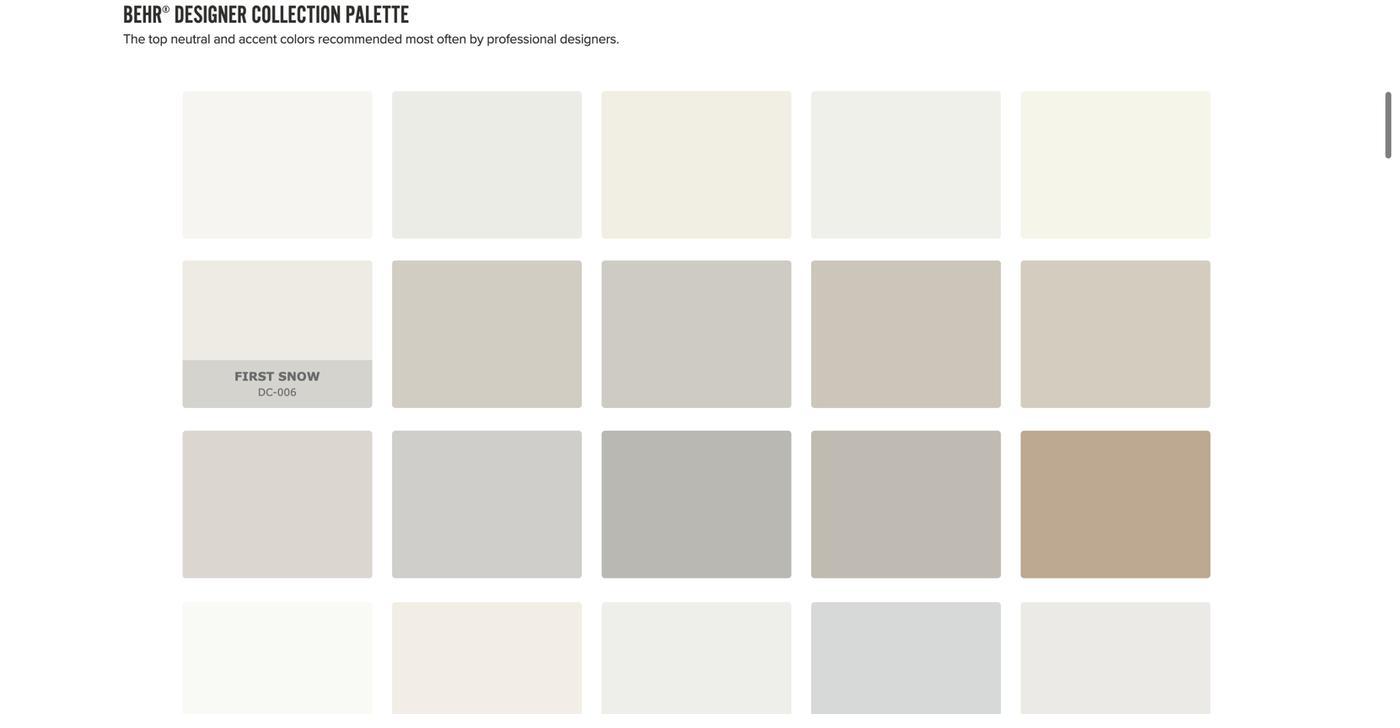 Task type: vqa. For each thing, say whether or not it's contained in the screenshot.
top
yes



Task type: describe. For each thing, give the bounding box(es) containing it.
behr
[[123, 1, 162, 31]]

palette
[[346, 1, 409, 31]]

behr ® designer collection palette the top neutral and accent colors recommended most often by professional designers.
[[123, 1, 619, 49]]

often
[[437, 29, 466, 49]]

most
[[406, 29, 434, 49]]

®
[[162, 4, 170, 16]]

accent
[[239, 29, 277, 49]]

collection
[[251, 1, 341, 31]]

professional
[[487, 29, 557, 49]]



Task type: locate. For each thing, give the bounding box(es) containing it.
designers.
[[560, 29, 619, 49]]

dc-
[[258, 386, 277, 398]]

006
[[277, 386, 297, 398]]

snow
[[278, 369, 320, 383]]

colors
[[280, 29, 315, 49]]

designer
[[174, 1, 247, 31]]

first snow dc-006
[[235, 369, 320, 398]]

the
[[123, 29, 145, 49]]

top
[[149, 29, 167, 49]]

by
[[470, 29, 484, 49]]

and
[[214, 29, 235, 49]]

recommended
[[318, 29, 402, 49]]

neutral
[[171, 29, 210, 49]]

first
[[235, 369, 274, 383]]



